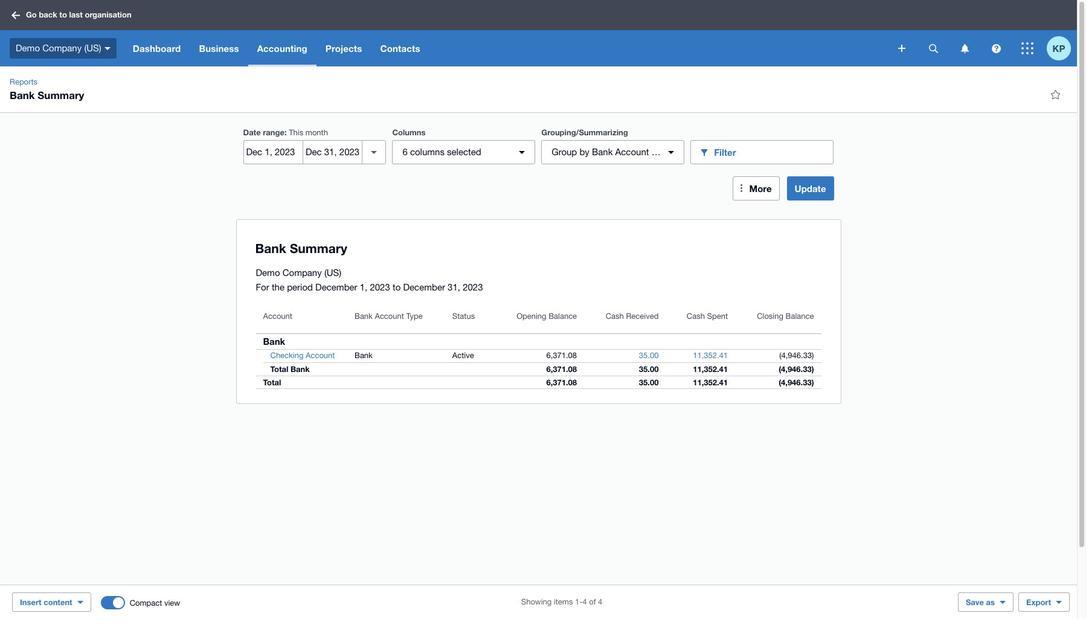 Task type: vqa. For each thing, say whether or not it's contained in the screenshot.
view
yes



Task type: locate. For each thing, give the bounding box(es) containing it.
dashboard link
[[124, 30, 190, 66]]

banner
[[0, 0, 1077, 66]]

the
[[272, 282, 285, 292]]

as
[[986, 597, 995, 607]]

balance right closing
[[786, 312, 814, 321]]

1 vertical spatial 35.00
[[639, 364, 659, 374]]

0 vertical spatial demo
[[16, 43, 40, 53]]

total
[[270, 364, 288, 374], [263, 378, 281, 387]]

3 35.00 from the top
[[639, 378, 659, 387]]

2 6,371.08 from the top
[[546, 364, 577, 374]]

type
[[652, 147, 670, 157], [406, 312, 423, 321]]

3 11,352.41 from the top
[[693, 378, 728, 387]]

35.00
[[639, 351, 659, 360], [639, 364, 659, 374], [639, 378, 659, 387]]

save as
[[966, 597, 995, 607]]

0 vertical spatial to
[[59, 10, 67, 19]]

bank down 1,
[[355, 312, 373, 321]]

account inside account button
[[263, 312, 292, 321]]

0 horizontal spatial balance
[[549, 312, 577, 321]]

1 horizontal spatial company
[[282, 268, 322, 278]]

bank account type button
[[347, 304, 445, 333]]

showing items 1-4 of 4
[[521, 597, 602, 606]]

projects
[[325, 43, 362, 54]]

2023 right the 31,
[[463, 282, 483, 292]]

summary
[[38, 89, 84, 101]]

period
[[287, 282, 313, 292]]

(us) inside "demo company (us)" popup button
[[84, 43, 101, 53]]

to up the bank account type
[[393, 282, 401, 292]]

type inside button
[[406, 312, 423, 321]]

insert
[[20, 597, 41, 607]]

1 vertical spatial svg image
[[898, 45, 905, 52]]

2023
[[370, 282, 390, 292], [463, 282, 483, 292]]

0 horizontal spatial demo
[[16, 43, 40, 53]]

account
[[615, 147, 649, 157], [263, 312, 292, 321], [375, 312, 404, 321], [306, 351, 335, 360]]

balance inside closing balance button
[[786, 312, 814, 321]]

(us) inside demo company (us) for the period december 1, 2023 to december 31, 2023
[[324, 268, 341, 278]]

account inside bank account type button
[[375, 312, 404, 321]]

1 vertical spatial total
[[263, 378, 281, 387]]

2 11,352.41 from the top
[[693, 364, 728, 374]]

cash for cash received
[[606, 312, 624, 321]]

6,371.08
[[546, 351, 577, 360], [546, 364, 577, 374], [546, 378, 577, 387]]

kp
[[1053, 43, 1065, 53]]

0 vertical spatial 6,371.08
[[546, 351, 577, 360]]

1 vertical spatial to
[[393, 282, 401, 292]]

0 vertical spatial total
[[270, 364, 288, 374]]

company for demo company (us)
[[42, 43, 82, 53]]

1 horizontal spatial 4
[[598, 597, 602, 606]]

cash left spent
[[687, 312, 705, 321]]

1 vertical spatial demo
[[256, 268, 280, 278]]

account up total bank
[[306, 351, 335, 360]]

to
[[59, 10, 67, 19], [393, 282, 401, 292]]

(us)
[[84, 43, 101, 53], [324, 268, 341, 278]]

company down 'go back to last organisation' link
[[42, 43, 82, 53]]

bank inside button
[[355, 312, 373, 321]]

showing
[[521, 597, 552, 606]]

1 vertical spatial (us)
[[324, 268, 341, 278]]

export button
[[1018, 593, 1070, 612]]

0 vertical spatial svg image
[[11, 11, 20, 19]]

1 horizontal spatial svg image
[[898, 45, 905, 52]]

2 35.00 from the top
[[639, 364, 659, 374]]

1 6,371.08 from the top
[[546, 351, 577, 360]]

for
[[256, 282, 269, 292]]

group by bank account type button
[[541, 140, 684, 164]]

demo up for
[[256, 268, 280, 278]]

11,352.41
[[693, 351, 728, 360], [693, 364, 728, 374], [693, 378, 728, 387]]

bank account type
[[355, 312, 423, 321]]

1 vertical spatial 11,352.41
[[693, 364, 728, 374]]

account inside 'checking account' link
[[306, 351, 335, 360]]

checking account
[[270, 351, 335, 360]]

0 vertical spatial 11,352.41
[[693, 351, 728, 360]]

company
[[42, 43, 82, 53], [282, 268, 322, 278]]

organisation
[[85, 10, 131, 19]]

0 horizontal spatial svg image
[[11, 11, 20, 19]]

0 vertical spatial 35.00
[[639, 351, 659, 360]]

balance right opening
[[549, 312, 577, 321]]

2 vertical spatial 11,352.41
[[693, 378, 728, 387]]

balance for closing balance
[[786, 312, 814, 321]]

1 vertical spatial company
[[282, 268, 322, 278]]

1 vertical spatial 6,371.08
[[546, 364, 577, 374]]

reports
[[10, 77, 37, 86]]

2 4 from the left
[[598, 597, 602, 606]]

contacts button
[[371, 30, 429, 66]]

demo company (us)
[[16, 43, 101, 53]]

(us) up account button
[[324, 268, 341, 278]]

company for demo company (us) for the period december 1, 2023 to december 31, 2023
[[282, 268, 322, 278]]

1 cash from the left
[[606, 312, 624, 321]]

(us) down go back to last organisation
[[84, 43, 101, 53]]

update button
[[787, 176, 834, 201]]

to left last
[[59, 10, 67, 19]]

0 horizontal spatial cash
[[606, 312, 624, 321]]

31,
[[448, 282, 460, 292]]

0 horizontal spatial company
[[42, 43, 82, 53]]

0 horizontal spatial 4
[[582, 597, 587, 606]]

(4,946.33)
[[779, 351, 814, 360], [779, 364, 814, 374], [779, 378, 814, 387]]

business button
[[190, 30, 248, 66]]

spent
[[707, 312, 728, 321]]

bank right by
[[592, 147, 613, 157]]

1 horizontal spatial december
[[403, 282, 445, 292]]

svg image
[[1021, 42, 1034, 54], [929, 44, 938, 53], [961, 44, 969, 53], [992, 44, 1001, 53], [104, 47, 110, 50]]

bank down reports link
[[10, 89, 35, 101]]

balance
[[549, 312, 577, 321], [786, 312, 814, 321]]

1 horizontal spatial to
[[393, 282, 401, 292]]

bank
[[10, 89, 35, 101], [592, 147, 613, 157], [355, 312, 373, 321], [263, 336, 285, 347], [355, 351, 373, 360], [291, 364, 310, 374]]

1 balance from the left
[[549, 312, 577, 321]]

cash
[[606, 312, 624, 321], [687, 312, 705, 321]]

0 horizontal spatial to
[[59, 10, 67, 19]]

svg image
[[11, 11, 20, 19], [898, 45, 905, 52]]

company up period
[[282, 268, 322, 278]]

2 december from the left
[[403, 282, 445, 292]]

date range : this month
[[243, 127, 328, 137]]

demo
[[16, 43, 40, 53], [256, 268, 280, 278]]

0 horizontal spatial december
[[315, 282, 357, 292]]

received
[[626, 312, 659, 321]]

2 cash from the left
[[687, 312, 705, 321]]

december left the 31,
[[403, 282, 445, 292]]

cash inside "button"
[[606, 312, 624, 321]]

svg image inside "demo company (us)" popup button
[[104, 47, 110, 50]]

cash inside button
[[687, 312, 705, 321]]

balance inside opening balance button
[[549, 312, 577, 321]]

projects button
[[316, 30, 371, 66]]

demo inside "demo company (us)" popup button
[[16, 43, 40, 53]]

bank down 'checking account' link
[[291, 364, 310, 374]]

11,352.41 for total
[[693, 378, 728, 387]]

2 vertical spatial 6,371.08
[[546, 378, 577, 387]]

columns
[[392, 127, 426, 137]]

1 horizontal spatial demo
[[256, 268, 280, 278]]

1 vertical spatial (4,946.33)
[[779, 364, 814, 374]]

account right by
[[615, 147, 649, 157]]

0 vertical spatial (4,946.33)
[[779, 351, 814, 360]]

1 horizontal spatial (us)
[[324, 268, 341, 278]]

report output element
[[256, 304, 821, 389]]

banner containing kp
[[0, 0, 1077, 66]]

3 6,371.08 from the top
[[546, 378, 577, 387]]

account down demo company (us) for the period december 1, 2023 to december 31, 2023
[[375, 312, 404, 321]]

4 right of
[[598, 597, 602, 606]]

company inside popup button
[[42, 43, 82, 53]]

save as button
[[958, 593, 1014, 612]]

go back to last organisation
[[26, 10, 131, 19]]

6
[[403, 147, 408, 157]]

Select start date field
[[244, 141, 303, 164]]

demo down go on the top
[[16, 43, 40, 53]]

1 horizontal spatial 2023
[[463, 282, 483, 292]]

0 vertical spatial type
[[652, 147, 670, 157]]

2023 right 1,
[[370, 282, 390, 292]]

1 horizontal spatial type
[[652, 147, 670, 157]]

4
[[582, 597, 587, 606], [598, 597, 602, 606]]

cash left received
[[606, 312, 624, 321]]

0 horizontal spatial 2023
[[370, 282, 390, 292]]

2 vertical spatial 35.00
[[639, 378, 659, 387]]

december left 1,
[[315, 282, 357, 292]]

1 vertical spatial type
[[406, 312, 423, 321]]

total down checking
[[270, 364, 288, 374]]

to inside banner
[[59, 10, 67, 19]]

account inside group by bank account type popup button
[[615, 147, 649, 157]]

list of convenience dates image
[[362, 140, 386, 164]]

11,352.41 for total bank
[[693, 364, 728, 374]]

2 balance from the left
[[786, 312, 814, 321]]

bank down the bank account type
[[355, 351, 373, 360]]

0 horizontal spatial type
[[406, 312, 423, 321]]

account down the the
[[263, 312, 292, 321]]

1 horizontal spatial balance
[[786, 312, 814, 321]]

closing balance button
[[735, 304, 821, 333]]

more button
[[732, 176, 780, 201]]

1 horizontal spatial cash
[[687, 312, 705, 321]]

to inside demo company (us) for the period december 1, 2023 to december 31, 2023
[[393, 282, 401, 292]]

1 11,352.41 from the top
[[693, 351, 728, 360]]

december
[[315, 282, 357, 292], [403, 282, 445, 292]]

2 vertical spatial (4,946.33)
[[779, 378, 814, 387]]

0 horizontal spatial (us)
[[84, 43, 101, 53]]

4 left of
[[582, 597, 587, 606]]

opening balance button
[[495, 304, 584, 333]]

0 vertical spatial (us)
[[84, 43, 101, 53]]

total down total bank
[[263, 378, 281, 387]]

group
[[552, 147, 577, 157]]

0 vertical spatial company
[[42, 43, 82, 53]]

accounting
[[257, 43, 307, 54]]

demo inside demo company (us) for the period december 1, 2023 to december 31, 2023
[[256, 268, 280, 278]]

company inside demo company (us) for the period december 1, 2023 to december 31, 2023
[[282, 268, 322, 278]]



Task type: describe. For each thing, give the bounding box(es) containing it.
cash spent
[[687, 312, 728, 321]]

closing balance
[[757, 312, 814, 321]]

cash received
[[606, 312, 659, 321]]

35.00 link
[[632, 350, 666, 362]]

total for total
[[263, 378, 281, 387]]

insert content
[[20, 597, 72, 607]]

by
[[580, 147, 589, 157]]

Report title field
[[252, 235, 816, 263]]

items
[[554, 597, 573, 606]]

checking
[[270, 351, 303, 360]]

2 2023 from the left
[[463, 282, 483, 292]]

kp button
[[1047, 30, 1077, 66]]

6 columns selected
[[403, 147, 481, 157]]

balance for opening balance
[[549, 312, 577, 321]]

checking account link
[[256, 350, 342, 362]]

6,371.08 for total
[[546, 378, 577, 387]]

(us) for demo company (us) for the period december 1, 2023 to december 31, 2023
[[324, 268, 341, 278]]

bank inside reports bank summary
[[10, 89, 35, 101]]

go
[[26, 10, 37, 19]]

contacts
[[380, 43, 420, 54]]

1-
[[575, 597, 582, 606]]

status
[[452, 312, 475, 321]]

accounting button
[[248, 30, 316, 66]]

6,371.08 for total bank
[[546, 364, 577, 374]]

bank up checking
[[263, 336, 285, 347]]

more
[[749, 183, 772, 194]]

go back to last organisation link
[[7, 4, 139, 26]]

svg image inside 'go back to last organisation' link
[[11, 11, 20, 19]]

account button
[[256, 304, 347, 333]]

1 december from the left
[[315, 282, 357, 292]]

total bank
[[270, 364, 310, 374]]

month
[[306, 128, 328, 137]]

opening balance
[[517, 312, 577, 321]]

demo company (us) for the period december 1, 2023 to december 31, 2023
[[256, 268, 483, 292]]

11,352.41 link
[[686, 350, 735, 362]]

last
[[69, 10, 83, 19]]

closing
[[757, 312, 783, 321]]

opening
[[517, 312, 546, 321]]

(us) for demo company (us)
[[84, 43, 101, 53]]

compact
[[130, 598, 162, 607]]

Select end date field
[[303, 141, 362, 164]]

content
[[44, 597, 72, 607]]

type inside popup button
[[652, 147, 670, 157]]

filter button
[[691, 140, 834, 164]]

1,
[[360, 282, 367, 292]]

selected
[[447, 147, 481, 157]]

view
[[164, 598, 180, 607]]

1 4 from the left
[[582, 597, 587, 606]]

export
[[1026, 597, 1051, 607]]

of
[[589, 597, 596, 606]]

1 35.00 from the top
[[639, 351, 659, 360]]

(4,946.33) for total
[[779, 378, 814, 387]]

1 2023 from the left
[[370, 282, 390, 292]]

:
[[284, 127, 287, 137]]

cash received button
[[584, 304, 666, 333]]

reports bank summary
[[10, 77, 84, 101]]

reports link
[[5, 76, 42, 88]]

status button
[[445, 304, 495, 333]]

columns
[[410, 147, 445, 157]]

cash for cash spent
[[687, 312, 705, 321]]

compact view
[[130, 598, 180, 607]]

bank inside popup button
[[592, 147, 613, 157]]

grouping/summarizing
[[541, 127, 628, 137]]

date
[[243, 127, 261, 137]]

35.00 for total
[[639, 378, 659, 387]]

range
[[263, 127, 284, 137]]

demo company (us) button
[[0, 30, 124, 66]]

active
[[452, 351, 474, 360]]

insert content button
[[12, 593, 91, 612]]

back
[[39, 10, 57, 19]]

demo for demo company (us) for the period december 1, 2023 to december 31, 2023
[[256, 268, 280, 278]]

dashboard
[[133, 43, 181, 54]]

update
[[795, 183, 826, 194]]

add to favourites image
[[1043, 82, 1067, 106]]

35.00 for total bank
[[639, 364, 659, 374]]

business
[[199, 43, 239, 54]]

total for total bank
[[270, 364, 288, 374]]

demo for demo company (us)
[[16, 43, 40, 53]]

filter
[[714, 146, 736, 157]]

group by bank account type
[[552, 147, 670, 157]]

save
[[966, 597, 984, 607]]

cash spent button
[[666, 304, 735, 333]]

this
[[289, 128, 303, 137]]

(4,946.33) for total bank
[[779, 364, 814, 374]]



